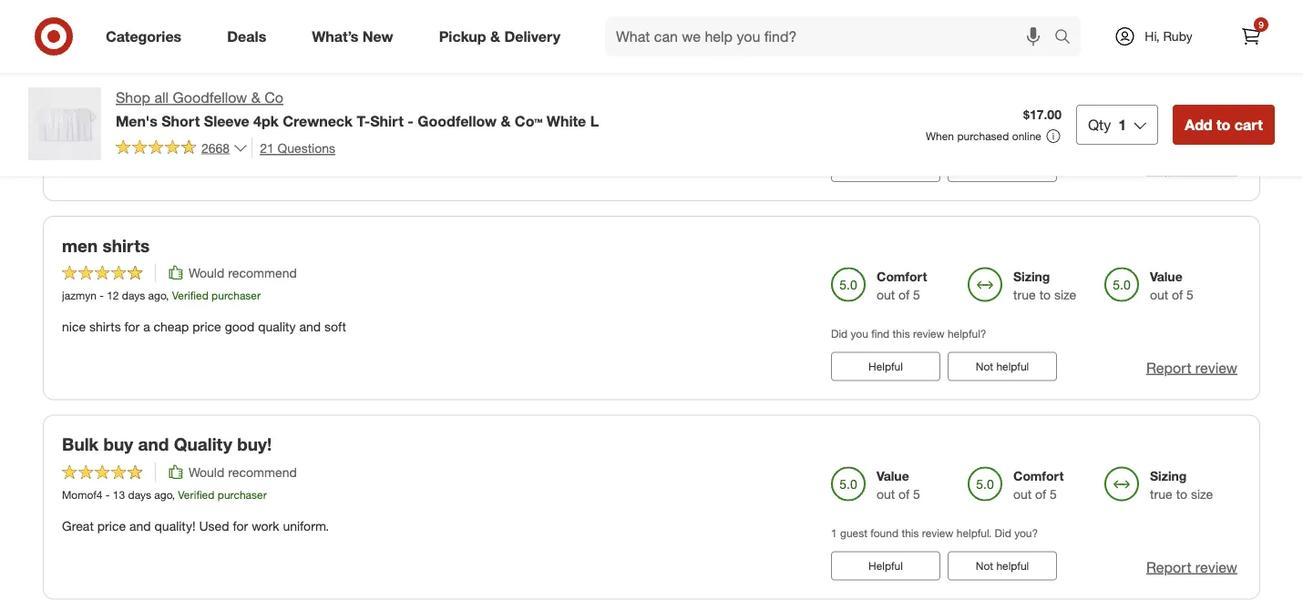 Task type: locate. For each thing, give the bounding box(es) containing it.
true for comfy
[[1151, 87, 1173, 103]]

recommend up co
[[228, 65, 297, 81]]

size
[[1192, 87, 1214, 103], [1055, 287, 1077, 303], [1192, 486, 1214, 502]]

, up quality!
[[172, 488, 175, 502]]

0 vertical spatial -
[[408, 112, 414, 130]]

jazmyn
[[62, 289, 97, 302]]

1 would recommend from the top
[[189, 65, 297, 81]]

true for bulk buy and quality buy!
[[1151, 486, 1173, 502]]

1 vertical spatial true
[[1014, 287, 1037, 303]]

1 guest from the top
[[841, 127, 868, 141]]

2 found from the top
[[871, 527, 899, 540]]

1 vertical spatial helpful.
[[957, 527, 992, 540]]

1 vertical spatial did
[[832, 327, 848, 341]]

1 helpful button from the top
[[832, 353, 941, 382]]

helpful button for bulk buy and quality buy!
[[832, 552, 941, 581]]

for left work
[[233, 519, 248, 534]]

- left 13 on the left of the page
[[106, 488, 110, 502]]

2 vertical spatial report review
[[1147, 559, 1238, 577]]

2 1 guest found this review helpful. did you? from the top
[[832, 527, 1039, 540]]

0 vertical spatial helpful.
[[957, 127, 992, 141]]

and
[[300, 319, 321, 335], [138, 435, 169, 456], [130, 519, 151, 534]]

would down quality
[[189, 465, 225, 481]]

0 horizontal spatial -
[[100, 289, 104, 302]]

1 vertical spatial ago
[[148, 289, 166, 302]]

work
[[252, 519, 280, 534]]

2 vertical spatial sizing
[[1151, 468, 1188, 484]]

2 would recommend from the top
[[189, 265, 297, 281]]

0 horizontal spatial for
[[125, 319, 140, 335]]

2 not from the top
[[976, 560, 994, 574]]

1 vertical spatial ,
[[166, 289, 169, 302]]

helpful.
[[957, 127, 992, 141], [957, 527, 992, 540]]

days right 6
[[89, 89, 112, 103]]

you? for bulk buy and quality buy!
[[1015, 527, 1039, 540]]

0 vertical spatial recommend
[[228, 65, 297, 81]]

0 vertical spatial purchaser
[[178, 89, 228, 103]]

2 vertical spatial size
[[1192, 486, 1214, 502]]

for left the 4
[[594, 119, 609, 135]]

, up cheap
[[166, 289, 169, 302]]

0 vertical spatial days
[[89, 89, 112, 103]]

2 vertical spatial report
[[1147, 559, 1192, 577]]

1 vertical spatial this
[[893, 327, 911, 341]]

3 report review button from the top
[[1147, 558, 1238, 579]]

3 report review from the top
[[1147, 559, 1238, 577]]

0 vertical spatial report review
[[1147, 160, 1238, 178]]

quality
[[174, 435, 232, 456]]

3 recommend from the top
[[228, 465, 297, 481]]

t-
[[357, 112, 370, 130]]

0 horizontal spatial goodfellow
[[173, 89, 247, 107]]

0 vertical spatial guest
[[841, 127, 868, 141]]

1 not from the top
[[976, 360, 994, 374]]

0 vertical spatial found
[[871, 127, 899, 141]]

search button
[[1047, 16, 1091, 60]]

goodfellow right does
[[418, 112, 497, 130]]

0 horizontal spatial &
[[251, 89, 261, 107]]

0 vertical spatial not helpful
[[976, 360, 1030, 374]]

1 helpful from the top
[[869, 360, 904, 374]]

would recommend down buy! on the left bottom of the page
[[189, 465, 297, 481]]

1 not helpful button from the top
[[948, 353, 1058, 382]]

purchaser
[[178, 89, 228, 103], [212, 289, 261, 302], [218, 488, 267, 502]]

sizing true to size for bulk buy and quality buy!
[[1151, 468, 1214, 502]]

2 vertical spatial report review button
[[1147, 558, 1238, 579]]

comfort out of 5
[[877, 269, 928, 303], [1014, 468, 1065, 502]]

helpful for bulk buy and quality buy!
[[997, 560, 1030, 574]]

2 vertical spatial this
[[902, 527, 920, 540]]

shirts
[[103, 235, 150, 256], [89, 319, 121, 335]]

lighter
[[62, 119, 102, 135]]

sizing
[[1151, 69, 1188, 85], [1014, 269, 1051, 285], [1151, 468, 1188, 484]]

shrink
[[415, 119, 449, 135]]

9 link
[[1232, 16, 1272, 57]]

2 helpful. from the top
[[957, 527, 992, 540]]

2 not helpful from the top
[[976, 560, 1030, 574]]

uniform.
[[283, 519, 329, 534]]

ago
[[115, 89, 133, 103], [148, 289, 166, 302], [154, 488, 172, 502]]

1 vertical spatial you?
[[1015, 527, 1039, 540]]

nice
[[62, 319, 86, 335]]

2 vertical spatial true
[[1151, 486, 1173, 502]]

price down 13 on the left of the page
[[97, 519, 126, 534]]

not helpful button
[[948, 353, 1058, 382], [948, 552, 1058, 581]]

-
[[408, 112, 414, 130], [100, 289, 104, 302], [106, 488, 110, 502]]

when
[[926, 129, 955, 143]]

1 vertical spatial helpful button
[[832, 552, 941, 581]]

what's new
[[312, 27, 394, 45]]

for left a
[[125, 319, 140, 335]]

2 helpful from the top
[[869, 560, 904, 574]]

report review button
[[1147, 159, 1238, 179], [1147, 358, 1238, 379], [1147, 558, 1238, 579]]

comfort
[[877, 69, 928, 85], [877, 269, 928, 285], [1014, 468, 1065, 484]]

0 vertical spatial not helpful button
[[948, 353, 1058, 382]]

& left co
[[251, 89, 261, 107]]

value
[[1014, 69, 1047, 85], [561, 119, 590, 135], [1151, 269, 1183, 285], [877, 468, 910, 484]]

2 vertical spatial verified
[[178, 488, 215, 502]]

1 helpful from the top
[[997, 360, 1030, 374]]

report for bulk buy and quality buy!
[[1147, 559, 1192, 577]]

crewneck
[[283, 112, 353, 130]]

2 vertical spatial purchaser
[[218, 488, 267, 502]]

you?
[[1015, 127, 1039, 141], [1015, 527, 1039, 540]]

0 vertical spatial would
[[189, 65, 225, 81]]

ago up men's
[[115, 89, 133, 103]]

helpful for men shirts
[[869, 360, 904, 374]]

2 recommend from the top
[[228, 265, 297, 281]]

1 guest found this review helpful. did you? for bulk buy and quality buy!
[[832, 527, 1039, 540]]

shirts right nice
[[89, 319, 121, 335]]

1 vertical spatial &
[[251, 89, 261, 107]]

& right pickup
[[491, 27, 501, 45]]

1 vertical spatial not
[[976, 560, 994, 574]]

- for buy
[[106, 488, 110, 502]]

2 report review from the top
[[1147, 359, 1238, 377]]

than
[[105, 119, 130, 135]]

1 vertical spatial goodfellow
[[418, 112, 497, 130]]

1 horizontal spatial for
[[233, 519, 248, 534]]

3 report from the top
[[1147, 559, 1192, 577]]

1 horizontal spatial value out of 5
[[1151, 269, 1194, 303]]

0 vertical spatial helpful button
[[832, 353, 941, 382]]

3 would from the top
[[189, 465, 225, 481]]

1 vertical spatial would recommend
[[189, 265, 297, 281]]

0 vertical spatial goodfellow
[[173, 89, 247, 107]]

1 vertical spatial for
[[125, 319, 140, 335]]

,
[[133, 89, 136, 103], [166, 289, 169, 302], [172, 488, 175, 502]]

2 vertical spatial ,
[[172, 488, 175, 502]]

1 found from the top
[[871, 127, 899, 141]]

sizing for bulk buy and quality buy!
[[1151, 468, 1188, 484]]

0 vertical spatial for
[[594, 119, 609, 135]]

0 horizontal spatial value out of 5
[[877, 468, 921, 502]]

recommend up quality
[[228, 265, 297, 281]]

1 vertical spatial report review button
[[1147, 358, 1238, 379]]

recommend down buy! on the left bottom of the page
[[228, 465, 297, 481]]

and right buy
[[138, 435, 169, 456]]

, up men's
[[133, 89, 136, 103]]

momof4 - 13 days ago , verified purchaser
[[62, 488, 267, 502]]

true
[[1151, 87, 1173, 103], [1014, 287, 1037, 303], [1151, 486, 1173, 502]]

0 vertical spatial helpful
[[997, 360, 1030, 374]]

would recommend for comfy
[[189, 65, 297, 81]]

1 horizontal spatial ,
[[166, 289, 169, 302]]

1 vertical spatial recommend
[[228, 265, 297, 281]]

categories
[[106, 27, 182, 45]]

2 you? from the top
[[1015, 527, 1039, 540]]

5
[[914, 287, 921, 303], [1187, 287, 1194, 303], [914, 486, 921, 502], [1051, 486, 1058, 502]]

sizing true to size
[[1151, 69, 1214, 103], [1014, 269, 1077, 303], [1151, 468, 1214, 502]]

1 horizontal spatial -
[[106, 488, 110, 502]]

purchaser up work
[[218, 488, 267, 502]]

2 vertical spatial and
[[130, 519, 151, 534]]

2 vertical spatial ago
[[154, 488, 172, 502]]

2 vertical spatial did
[[995, 527, 1012, 540]]

ruby
[[1164, 28, 1193, 44]]

report
[[1147, 160, 1192, 178], [1147, 359, 1192, 377], [1147, 559, 1192, 577]]

1 vertical spatial report
[[1147, 359, 1192, 377]]

a
[[143, 319, 150, 335]]

0 vertical spatial ago
[[115, 89, 133, 103]]

- left the shrink
[[408, 112, 414, 130]]

size for bulk buy and quality buy!
[[1192, 486, 1214, 502]]

to inside button
[[1217, 116, 1231, 133]]

price left good
[[193, 319, 221, 335]]

2 vertical spatial recommend
[[228, 465, 297, 481]]

short
[[162, 112, 200, 130]]

1 report review from the top
[[1147, 160, 1238, 178]]

1 for bulk buy and quality buy!
[[832, 527, 838, 540]]

ago up a
[[148, 289, 166, 302]]

2 vertical spatial &
[[501, 112, 511, 130]]

helpful. for bulk buy and quality buy!
[[957, 527, 992, 540]]

0 vertical spatial sizing true to size
[[1151, 69, 1214, 103]]

quality
[[258, 319, 296, 335]]

1 vertical spatial shirts
[[89, 319, 121, 335]]

would recommend
[[189, 65, 297, 81], [189, 265, 297, 281], [189, 465, 297, 481]]

report review
[[1147, 160, 1238, 178], [1147, 359, 1238, 377], [1147, 559, 1238, 577]]

2 not helpful button from the top
[[948, 552, 1058, 581]]

2 report review button from the top
[[1147, 358, 1238, 379]]

0 vertical spatial not
[[976, 360, 994, 374]]

What can we help you find? suggestions appear below search field
[[606, 16, 1060, 57]]

verified up great price and quality! used for work uniform.
[[178, 488, 215, 502]]

1 you? from the top
[[1015, 127, 1039, 141]]

sizing true to size for comfy
[[1151, 69, 1214, 103]]

shirts for men
[[103, 235, 150, 256]]

goodfellow
[[173, 89, 247, 107], [418, 112, 497, 130]]

did for comfy
[[995, 127, 1012, 141]]

2 vertical spatial for
[[233, 519, 248, 534]]

1 guest found this review helpful. did you? for comfy
[[832, 127, 1039, 141]]

days right 12
[[122, 289, 145, 302]]

ago up quality!
[[154, 488, 172, 502]]

image of men's short sleeve 4pk crewneck t-shirt - goodfellow & co™ white l image
[[28, 88, 101, 160]]

2 would from the top
[[189, 265, 225, 281]]

shirts right men
[[103, 235, 150, 256]]

would up jazmyn - 12 days ago , verified purchaser
[[189, 265, 225, 281]]

2 horizontal spatial &
[[501, 112, 511, 130]]

size for comfy
[[1192, 87, 1214, 103]]

3 would recommend from the top
[[189, 465, 297, 481]]

not helpful for bulk buy and quality buy!
[[976, 560, 1030, 574]]

0 vertical spatial helpful
[[869, 360, 904, 374]]

sleeve
[[204, 112, 249, 130]]

1 vertical spatial days
[[122, 289, 145, 302]]

2 helpful button from the top
[[832, 552, 941, 581]]

0 vertical spatial sizing
[[1151, 69, 1188, 85]]

0 vertical spatial report
[[1147, 160, 1192, 178]]

2 vertical spatial sizing true to size
[[1151, 468, 1214, 502]]

would for bulk buy and quality buy!
[[189, 465, 225, 481]]

, for buy
[[172, 488, 175, 502]]

2 vertical spatial would
[[189, 465, 225, 481]]

and left the soft
[[300, 319, 321, 335]]

nice shirts for a cheap price good quality and soft
[[62, 319, 346, 335]]

helpful for bulk buy and quality buy!
[[869, 560, 904, 574]]

1 vertical spatial not helpful button
[[948, 552, 1058, 581]]

days for buy
[[128, 488, 151, 502]]

1 vertical spatial not helpful
[[976, 560, 1030, 574]]

1
[[1119, 116, 1127, 133], [832, 127, 838, 141], [832, 527, 838, 540]]

wanted.
[[324, 119, 368, 135]]

did for bulk buy and quality buy!
[[995, 527, 1012, 540]]

white
[[547, 112, 587, 130]]

1 vertical spatial -
[[100, 289, 104, 302]]

1 guest found this review helpful. did you?
[[832, 127, 1039, 141], [832, 527, 1039, 540]]

- left 12
[[100, 289, 104, 302]]

for
[[594, 119, 609, 135], [125, 319, 140, 335], [233, 519, 248, 534]]

1 vertical spatial value out of 5
[[877, 468, 921, 502]]

would recommend up good
[[189, 265, 297, 281]]

kirkland
[[156, 119, 200, 135]]

to
[[1177, 87, 1188, 103], [1217, 116, 1231, 133], [1040, 287, 1051, 303], [1177, 486, 1188, 502]]

1 vertical spatial guest
[[841, 527, 868, 540]]

and left quality!
[[130, 519, 151, 534]]

days right 13 on the left of the page
[[128, 488, 151, 502]]

found
[[871, 127, 899, 141], [871, 527, 899, 540]]

0 vertical spatial ,
[[133, 89, 136, 103]]

helpful for men shirts
[[997, 360, 1030, 374]]

l
[[591, 112, 599, 130]]

0 vertical spatial size
[[1192, 87, 1214, 103]]

qty 1
[[1089, 116, 1127, 133]]

1 horizontal spatial comfort out of 5
[[1014, 468, 1065, 502]]

1 not helpful from the top
[[976, 360, 1030, 374]]

1 vertical spatial helpful
[[869, 560, 904, 574]]

soft
[[325, 319, 346, 335]]

bulk buy and quality buy!
[[62, 435, 272, 456]]

0 vertical spatial you?
[[1015, 127, 1039, 141]]

this
[[902, 127, 920, 141], [893, 327, 911, 341], [902, 527, 920, 540]]

12
[[107, 289, 119, 302]]

not
[[976, 360, 994, 374], [976, 560, 994, 574]]

delivery
[[505, 27, 561, 45]]

6 days ago , verified purchaser
[[80, 89, 228, 103]]

1 would from the top
[[189, 65, 225, 81]]

you? for comfy
[[1015, 127, 1039, 141]]

recommend for comfy
[[228, 65, 297, 81]]

would recommend for bulk buy and quality buy!
[[189, 465, 297, 481]]

2 report from the top
[[1147, 359, 1192, 377]]

helpful button for men shirts
[[832, 353, 941, 382]]

purchaser up the short
[[178, 89, 228, 103]]

would recommend down deals
[[189, 65, 297, 81]]

1 vertical spatial report review
[[1147, 359, 1238, 377]]

report for men shirts
[[1147, 359, 1192, 377]]

1 helpful. from the top
[[957, 127, 992, 141]]

1 vertical spatial would
[[189, 265, 225, 281]]

0 vertical spatial shirts
[[103, 235, 150, 256]]

2 helpful from the top
[[997, 560, 1030, 574]]

goodfellow up sleeve
[[173, 89, 247, 107]]

at
[[671, 119, 682, 135]]

helpful. for comfy
[[957, 127, 992, 141]]

2 horizontal spatial ,
[[172, 488, 175, 502]]

2 guest from the top
[[841, 527, 868, 540]]

2 vertical spatial -
[[106, 488, 110, 502]]

not helpful button for men shirts
[[948, 353, 1058, 382]]

0 vertical spatial true
[[1151, 87, 1173, 103]]

verified up men's
[[139, 89, 175, 103]]

would up sleeve
[[189, 65, 225, 81]]

helpful
[[869, 360, 904, 374], [869, 560, 904, 574]]

qty
[[1089, 116, 1112, 133]]

found for comfy
[[871, 127, 899, 141]]

1 recommend from the top
[[228, 65, 297, 81]]

0 horizontal spatial comfort out of 5
[[877, 269, 928, 303]]

2 vertical spatial would recommend
[[189, 465, 297, 481]]

1 vertical spatial price
[[97, 519, 126, 534]]

report review button for bulk buy and quality buy!
[[1147, 558, 1238, 579]]

1 vertical spatial sizing true to size
[[1014, 269, 1077, 303]]

& left co™
[[501, 112, 511, 130]]

jazmyn - 12 days ago , verified purchaser
[[62, 289, 261, 302]]

verified up 'nice shirts for a cheap price good quality and soft' in the left of the page
[[172, 289, 209, 302]]

1 vertical spatial 1 guest found this review helpful. did you?
[[832, 527, 1039, 540]]

comfy
[[62, 36, 116, 57]]

purchaser up good
[[212, 289, 261, 302]]

1 for comfy
[[832, 127, 838, 141]]

1 vertical spatial verified
[[172, 289, 209, 302]]

2 horizontal spatial -
[[408, 112, 414, 130]]

men
[[62, 235, 98, 256]]

1 1 guest found this review helpful. did you? from the top
[[832, 127, 1039, 141]]

momof4
[[62, 488, 103, 502]]



Task type: describe. For each thing, give the bounding box(es) containing it.
helpful?
[[948, 327, 987, 341]]

would for men shirts
[[189, 265, 225, 281]]

does
[[383, 119, 411, 135]]

2668
[[202, 140, 230, 156]]

, for shirts
[[166, 289, 169, 302]]

0 vertical spatial this
[[902, 127, 920, 141]]

good
[[525, 119, 557, 135]]

verified for shirts
[[172, 289, 209, 302]]

0 vertical spatial comfort
[[877, 69, 928, 85]]

1 horizontal spatial goodfellow
[[418, 112, 497, 130]]

deals link
[[212, 16, 289, 57]]

did you find this review helpful?
[[832, 327, 987, 341]]

guest for bulk buy and quality buy!
[[841, 527, 868, 540]]

1 vertical spatial size
[[1055, 287, 1077, 303]]

pickup & delivery link
[[424, 16, 584, 57]]

categories link
[[90, 16, 204, 57]]

1 report from the top
[[1147, 160, 1192, 178]]

not for men shirts
[[976, 360, 994, 374]]

not helpful for men shirts
[[976, 360, 1030, 374]]

would for comfy
[[189, 65, 225, 81]]

found for bulk buy and quality buy!
[[871, 527, 899, 540]]

after
[[453, 119, 479, 135]]

when purchased online
[[926, 129, 1042, 143]]

1 report review button from the top
[[1147, 159, 1238, 179]]

verified for buy
[[178, 488, 215, 502]]

tshirts
[[240, 119, 276, 135]]

search
[[1047, 29, 1091, 47]]

men shirts
[[62, 235, 150, 256]]

days for shirts
[[122, 289, 145, 302]]

13
[[113, 488, 125, 502]]

buy!
[[237, 435, 272, 456]]

bulk
[[62, 435, 99, 456]]

this for buy
[[902, 527, 920, 540]]

and for buy!
[[138, 435, 169, 456]]

add to cart
[[1186, 116, 1264, 133]]

lighter than the kirkland brand tshirts which i wanted. it does shrink after drying. good value for 4 (bought at 11.90 sale)
[[62, 119, 747, 135]]

ago for shirts
[[148, 289, 166, 302]]

the
[[134, 119, 152, 135]]

buy
[[103, 435, 133, 456]]

sale)
[[721, 119, 747, 135]]

1 vertical spatial sizing
[[1014, 269, 1051, 285]]

shirts for nice
[[89, 319, 121, 335]]

9
[[1259, 19, 1265, 30]]

which
[[280, 119, 313, 135]]

co
[[265, 89, 284, 107]]

not helpful button for bulk buy and quality buy!
[[948, 552, 1058, 581]]

shirt
[[370, 112, 404, 130]]

11.90
[[685, 119, 717, 135]]

this for shirts
[[893, 327, 911, 341]]

add
[[1186, 116, 1213, 133]]

not for bulk buy and quality buy!
[[976, 560, 994, 574]]

online
[[1013, 129, 1042, 143]]

21 questions
[[260, 140, 336, 156]]

hi, ruby
[[1146, 28, 1193, 44]]

guest for comfy
[[841, 127, 868, 141]]

pickup & delivery
[[439, 27, 561, 45]]

and for used
[[130, 519, 151, 534]]

report review button for men shirts
[[1147, 358, 1238, 379]]

2 horizontal spatial for
[[594, 119, 609, 135]]

it
[[372, 119, 379, 135]]

0 vertical spatial comfort out of 5
[[877, 269, 928, 303]]

0 vertical spatial and
[[300, 319, 321, 335]]

cart
[[1235, 116, 1264, 133]]

cheap
[[154, 319, 189, 335]]

1 horizontal spatial &
[[491, 27, 501, 45]]

i
[[317, 119, 320, 135]]

add to cart button
[[1174, 105, 1276, 145]]

purchaser for bulk buy and quality buy!
[[218, 488, 267, 502]]

sizing for comfy
[[1151, 69, 1188, 85]]

report review for men shirts
[[1147, 359, 1238, 377]]

used
[[199, 519, 229, 534]]

0 vertical spatial verified
[[139, 89, 175, 103]]

ago for buy
[[154, 488, 172, 502]]

recommend for men shirts
[[228, 265, 297, 281]]

co™
[[515, 112, 543, 130]]

drying.
[[483, 119, 521, 135]]

pickup
[[439, 27, 487, 45]]

you
[[851, 327, 869, 341]]

purchased
[[958, 129, 1010, 143]]

report review for bulk buy and quality buy!
[[1147, 559, 1238, 577]]

0 horizontal spatial ,
[[133, 89, 136, 103]]

hi,
[[1146, 28, 1160, 44]]

good
[[225, 319, 255, 335]]

all
[[154, 89, 169, 107]]

1 vertical spatial comfort out of 5
[[1014, 468, 1065, 502]]

what's new link
[[297, 16, 416, 57]]

(bought
[[623, 119, 667, 135]]

4pk
[[254, 112, 279, 130]]

deals
[[227, 27, 266, 45]]

new
[[363, 27, 394, 45]]

men's
[[116, 112, 158, 130]]

1 horizontal spatial price
[[193, 319, 221, 335]]

$17.00
[[1024, 107, 1062, 123]]

2 vertical spatial comfort
[[1014, 468, 1065, 484]]

great price and quality! used for work uniform.
[[62, 519, 329, 534]]

would recommend for men shirts
[[189, 265, 297, 281]]

find
[[872, 327, 890, 341]]

- for shirts
[[100, 289, 104, 302]]

2668 link
[[116, 138, 248, 160]]

recommend for bulk buy and quality buy!
[[228, 465, 297, 481]]

0 horizontal spatial price
[[97, 519, 126, 534]]

1 vertical spatial comfort
[[877, 269, 928, 285]]

4
[[613, 119, 620, 135]]

questions
[[278, 140, 336, 156]]

- inside shop all goodfellow & co men's short sleeve 4pk crewneck t-shirt - goodfellow & co™ white l
[[408, 112, 414, 130]]

quality!
[[155, 519, 196, 534]]

great
[[62, 519, 94, 534]]

21
[[260, 140, 274, 156]]

6
[[80, 89, 86, 103]]

shop all goodfellow & co men's short sleeve 4pk crewneck t-shirt - goodfellow & co™ white l
[[116, 89, 599, 130]]

purchaser for men shirts
[[212, 289, 261, 302]]

what's
[[312, 27, 359, 45]]

21 questions link
[[252, 138, 336, 158]]

shop
[[116, 89, 150, 107]]



Task type: vqa. For each thing, say whether or not it's contained in the screenshot.
THE WHAT'S NEW link at the top left
yes



